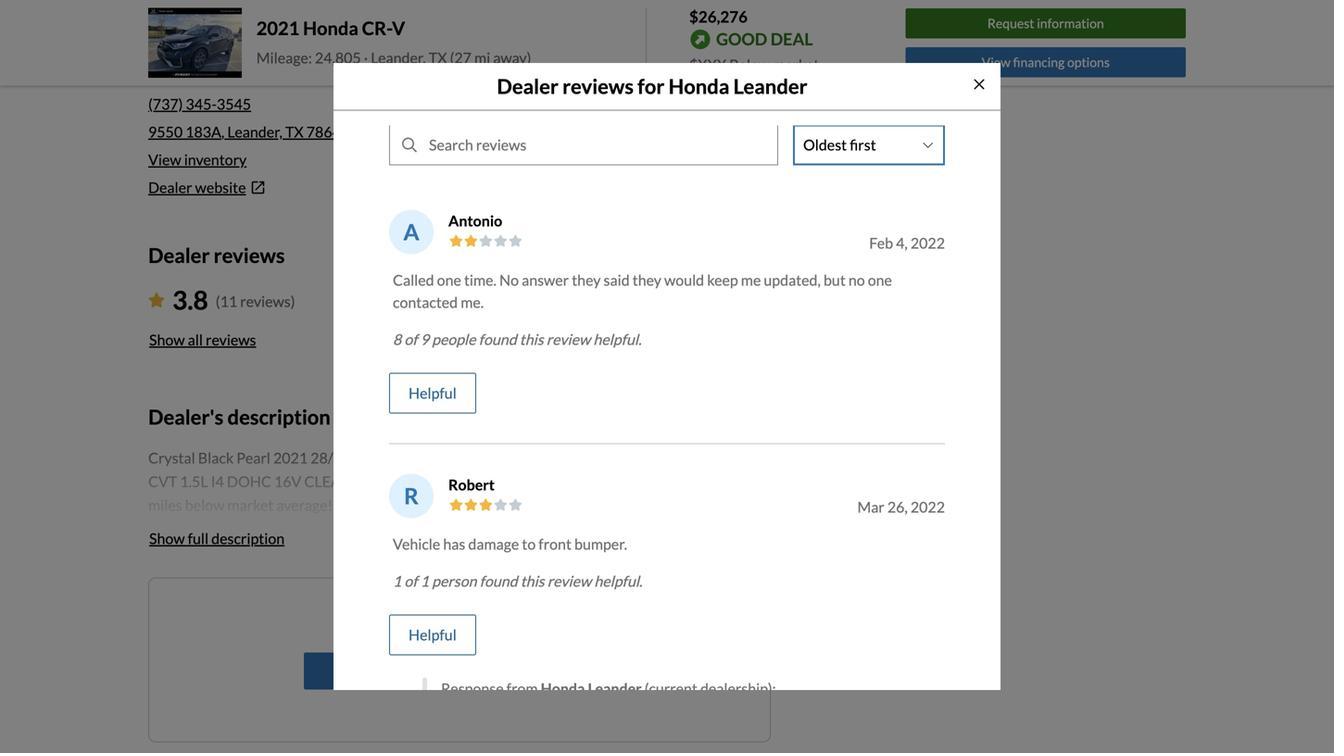 Task type: describe. For each thing, give the bounding box(es) containing it.
this for a
[[519, 330, 543, 348]]

0 horizontal spatial leander
[[207, 60, 275, 82]]

dealer for dealer
[[148, 13, 210, 37]]

24,805
[[315, 48, 361, 67]]

9550 183a , leander, tx 78641
[[148, 123, 349, 141]]

response from honda leander (current dealership):
[[441, 679, 776, 697]]

from
[[506, 679, 538, 697]]

fwd
[[729, 449, 763, 467]]

one-
[[587, 449, 620, 467]]

$26,276
[[689, 7, 748, 26]]

helpful for a
[[409, 384, 457, 402]]

time.
[[464, 271, 496, 289]]

mar
[[857, 498, 884, 516]]

me inside the called one time. no answer they said they would keep me updated, but no one contacted me.
[[741, 271, 761, 289]]

helpful button for a
[[389, 373, 476, 413]]

(11
[[216, 293, 237, 311]]

below
[[185, 496, 224, 514]]

honda up the (737)
[[148, 60, 204, 82]]

dohc
[[227, 472, 271, 490]]

has
[[443, 535, 465, 553]]

$xxx below market
[[689, 56, 819, 74]]

cr- inside "2021 honda cr-v mileage: 24,805 · leander, tx (27 mi away)"
[[362, 17, 392, 39]]

3545
[[217, 95, 251, 113]]

updated,
[[764, 271, 821, 289]]

found for a
[[479, 330, 517, 348]]

9
[[420, 330, 429, 348]]

9550
[[148, 123, 183, 141]]

helpful. for r
[[594, 572, 642, 590]]

8 of 9 people found this review helpful.
[[393, 330, 641, 348]]

this for r
[[520, 572, 544, 590]]

keep
[[707, 271, 738, 289]]

3.8 (11 reviews)
[[172, 284, 295, 315]]

0 horizontal spatial one
[[437, 271, 461, 289]]

crystal black pearl 2021 28/34 city/highway mpg honda carfax one-owner. cr-v ex fwd cvt 1.5l i4 dohc 16v clean carfax one owner!.  recent arrival! odometer is 9479 miles below market average! 28/34 city/highway mpg additional information show full description
[[148, 449, 763, 547]]

recent
[[516, 472, 562, 490]]

view for view financing options
[[982, 54, 1011, 70]]

3.8
[[172, 284, 208, 315]]

(737) 345-3545
[[148, 95, 251, 113]]

2021 inside crystal black pearl 2021 28/34 city/highway mpg honda carfax one-owner. cr-v ex fwd cvt 1.5l i4 dohc 16v clean carfax one owner!.  recent arrival! odometer is 9479 miles below market average! 28/34 city/highway mpg additional information show full description
[[273, 449, 308, 467]]

view financing options button
[[906, 47, 1186, 77]]

,
[[221, 123, 224, 141]]

honda inside "2021 honda cr-v mileage: 24,805 · leander, tx (27 mi away)"
[[303, 17, 358, 39]]

dealer's
[[148, 405, 224, 429]]

feb 4, 2022
[[869, 234, 945, 252]]

but
[[824, 271, 846, 289]]

front
[[539, 535, 572, 553]]

reviews for dealer reviews
[[214, 243, 285, 267]]

website
[[195, 178, 246, 196]]

2021 inside "2021 honda cr-v mileage: 24,805 · leander, tx (27 mi away)"
[[256, 17, 299, 39]]

345-
[[186, 95, 217, 113]]

mar 26, 2022
[[857, 498, 945, 516]]

dialog containing a
[[334, 63, 1001, 753]]

one
[[414, 472, 446, 490]]

dealer for dealer reviews for honda leander
[[497, 74, 558, 98]]

away)
[[493, 48, 531, 67]]

of for r
[[404, 572, 417, 590]]

(current
[[645, 679, 697, 697]]

good deal
[[716, 29, 813, 49]]

·
[[364, 48, 368, 67]]

damage
[[468, 535, 519, 553]]

additional
[[148, 520, 216, 538]]

response
[[441, 679, 504, 697]]

black
[[198, 449, 234, 467]]

no
[[499, 271, 519, 289]]

notify me of new listings like this one
[[337, 610, 582, 628]]

options
[[1067, 54, 1110, 70]]

search image
[[402, 137, 417, 152]]

honda inside crystal black pearl 2021 28/34 city/highway mpg honda carfax one-owner. cr-v ex fwd cvt 1.5l i4 dohc 16v clean carfax one owner!.  recent arrival! odometer is 9479 miles below market average! 28/34 city/highway mpg additional information show full description
[[481, 449, 525, 467]]

1 vertical spatial 28/34
[[335, 496, 375, 514]]

full
[[188, 529, 209, 547]]

(737)
[[148, 95, 183, 113]]

0 vertical spatial description
[[227, 405, 331, 429]]

2 horizontal spatial leander
[[733, 74, 807, 98]]

r
[[404, 482, 419, 509]]

1 1 from the left
[[393, 572, 401, 590]]

2022 for a
[[911, 234, 945, 252]]

a
[[403, 218, 419, 245]]

0 vertical spatial city/highway
[[353, 449, 442, 467]]

antonio
[[448, 212, 502, 230]]

information
[[219, 520, 296, 538]]

Search reviews field
[[420, 125, 777, 164]]

owner.
[[620, 449, 668, 467]]

4,
[[896, 234, 908, 252]]

vehicle has damage to front bumper.
[[393, 535, 627, 553]]

request information
[[987, 15, 1104, 31]]

2 vertical spatial of
[[406, 610, 419, 628]]

1 they from the left
[[572, 271, 601, 289]]

0 horizontal spatial leander,
[[227, 123, 282, 141]]

owner!.
[[449, 472, 513, 490]]

honda leander
[[148, 60, 275, 82]]

16v
[[274, 472, 301, 490]]

reviews)
[[240, 293, 295, 311]]

star image
[[148, 293, 165, 308]]

view inventory
[[148, 151, 247, 169]]

found for r
[[479, 572, 518, 590]]

v inside crystal black pearl 2021 28/34 city/highway mpg honda carfax one-owner. cr-v ex fwd cvt 1.5l i4 dohc 16v clean carfax one owner!.  recent arrival! odometer is 9479 miles below market average! 28/34 city/highway mpg additional information show full description
[[695, 449, 705, 467]]

answer
[[522, 271, 569, 289]]

inventory
[[184, 151, 247, 169]]

robert
[[448, 476, 495, 494]]

reviews for dealer reviews for honda leander
[[562, 74, 634, 98]]

show inside crystal black pearl 2021 28/34 city/highway mpg honda carfax one-owner. cr-v ex fwd cvt 1.5l i4 dohc 16v clean carfax one owner!.  recent arrival! odometer is 9479 miles below market average! 28/34 city/highway mpg additional information show full description
[[149, 529, 185, 547]]

dealership):
[[700, 679, 776, 697]]

deal
[[770, 29, 813, 49]]

helpful button for r
[[389, 614, 476, 655]]

called one time. no answer they said they would keep me updated, but no one contacted me.
[[393, 271, 892, 311]]

good
[[716, 29, 767, 49]]

9479
[[701, 472, 735, 490]]

2 vertical spatial this
[[529, 610, 554, 628]]

1 of 1 person found this review helpful.
[[393, 572, 642, 590]]

26,
[[887, 498, 908, 516]]

said
[[604, 271, 630, 289]]

person
[[432, 572, 477, 590]]

2 they from the left
[[632, 271, 661, 289]]

feb
[[869, 234, 893, 252]]

close modal dealer reviews for honda leander image
[[972, 77, 987, 92]]

honda right from
[[541, 679, 585, 697]]

honda down $xxx
[[669, 74, 729, 98]]



Task type: locate. For each thing, give the bounding box(es) containing it.
dealer reviews for honda leander
[[497, 74, 807, 98]]

helpful down the person
[[409, 626, 457, 644]]

2021 honda cr-v mileage: 24,805 · leander, tx (27 mi away)
[[256, 17, 531, 67]]

dealer website link
[[148, 177, 771, 199]]

1 vertical spatial found
[[479, 572, 518, 590]]

show all reviews button
[[148, 320, 257, 360]]

1 horizontal spatial v
[[695, 449, 705, 467]]

(737) 345-3545 link
[[148, 95, 251, 113]]

tx left "(27"
[[429, 48, 447, 67]]

helpful button down the person
[[389, 614, 476, 655]]

mpg down the owner!.
[[470, 496, 504, 514]]

0 vertical spatial show
[[149, 331, 185, 349]]

vehicle
[[393, 535, 440, 553]]

0 vertical spatial mpg
[[445, 449, 479, 467]]

1 show from the top
[[149, 331, 185, 349]]

2021 honda cr-v image
[[148, 8, 242, 78]]

helpful button
[[389, 373, 476, 413], [389, 614, 476, 655]]

carfax up the recent
[[528, 449, 585, 467]]

1 vertical spatial me
[[383, 610, 403, 628]]

leander, right ,
[[227, 123, 282, 141]]

dealer up honda leander
[[148, 13, 210, 37]]

found down the 'damage'
[[479, 572, 518, 590]]

show inside show all reviews button
[[149, 331, 185, 349]]

1.5l
[[180, 472, 208, 490]]

2 helpful from the top
[[409, 626, 457, 644]]

clean
[[304, 472, 352, 490]]

dealer up 3.8
[[148, 243, 210, 267]]

2021 up 16v
[[273, 449, 308, 467]]

market down the deal
[[773, 56, 819, 74]]

1 vertical spatial 2021
[[273, 449, 308, 467]]

leander,
[[371, 48, 426, 67], [227, 123, 282, 141]]

called
[[393, 271, 434, 289]]

(27
[[450, 48, 471, 67]]

view inside button
[[982, 54, 1011, 70]]

found
[[479, 330, 517, 348], [479, 572, 518, 590]]

helpful. down bumper.
[[594, 572, 642, 590]]

view up close modal dealer reviews for honda leander icon
[[982, 54, 1011, 70]]

of
[[404, 330, 417, 348], [404, 572, 417, 590], [406, 610, 419, 628]]

2021
[[256, 17, 299, 39], [273, 449, 308, 467]]

1 vertical spatial helpful.
[[594, 572, 642, 590]]

review for a
[[546, 330, 590, 348]]

0 vertical spatial carfax
[[528, 449, 585, 467]]

mi
[[474, 48, 490, 67]]

1 horizontal spatial 1
[[420, 572, 429, 590]]

1 vertical spatial city/highway
[[378, 496, 467, 514]]

for
[[638, 74, 665, 98]]

one right no
[[868, 271, 892, 289]]

1 vertical spatial helpful button
[[389, 614, 476, 655]]

miles
[[148, 496, 182, 514]]

helpful. for a
[[593, 330, 641, 348]]

0 vertical spatial found
[[479, 330, 517, 348]]

me right notify
[[383, 610, 403, 628]]

they
[[572, 271, 601, 289], [632, 271, 661, 289]]

mileage:
[[256, 48, 312, 67]]

leander up 3545
[[207, 60, 275, 82]]

0 horizontal spatial 1
[[393, 572, 401, 590]]

0 horizontal spatial carfax
[[355, 472, 412, 490]]

this right "like"
[[529, 610, 554, 628]]

dealer reviews
[[148, 243, 285, 267]]

1 horizontal spatial view
[[982, 54, 1011, 70]]

description inside crystal black pearl 2021 28/34 city/highway mpg honda carfax one-owner. cr-v ex fwd cvt 1.5l i4 dohc 16v clean carfax one owner!.  recent arrival! odometer is 9479 miles below market average! 28/34 city/highway mpg additional information show full description
[[211, 529, 285, 547]]

review for r
[[547, 572, 591, 590]]

reviews up 3.8 (11 reviews)
[[214, 243, 285, 267]]

2022 for r
[[911, 498, 945, 516]]

1
[[393, 572, 401, 590], [420, 572, 429, 590]]

2022 right 26,
[[911, 498, 945, 516]]

dialog
[[334, 63, 1001, 753]]

to
[[522, 535, 536, 553]]

0 horizontal spatial v
[[392, 17, 405, 39]]

leander down the $xxx below market
[[733, 74, 807, 98]]

this down to on the bottom left
[[520, 572, 544, 590]]

show all reviews
[[149, 331, 256, 349]]

of right 8
[[404, 330, 417, 348]]

1 vertical spatial 2022
[[911, 498, 945, 516]]

one
[[437, 271, 461, 289], [868, 271, 892, 289], [557, 610, 582, 628]]

me.
[[461, 293, 484, 311]]

dealer for dealer reviews
[[148, 243, 210, 267]]

show left full on the bottom
[[149, 529, 185, 547]]

view inventory link
[[148, 151, 247, 169]]

market inside crystal black pearl 2021 28/34 city/highway mpg honda carfax one-owner. cr-v ex fwd cvt 1.5l i4 dohc 16v clean carfax one owner!.  recent arrival! odometer is 9479 miles below market average! 28/34 city/highway mpg additional information show full description
[[227, 496, 274, 514]]

this down answer at the left of the page
[[519, 330, 543, 348]]

0 horizontal spatial they
[[572, 271, 601, 289]]

0 vertical spatial 2021
[[256, 17, 299, 39]]

dealer down view inventory
[[148, 178, 192, 196]]

city/highway down one
[[378, 496, 467, 514]]

carfax
[[528, 449, 585, 467], [355, 472, 412, 490]]

of down vehicle
[[404, 572, 417, 590]]

honda
[[303, 17, 358, 39], [148, 60, 204, 82], [669, 74, 729, 98], [481, 449, 525, 467], [541, 679, 585, 697]]

me right keep
[[741, 271, 761, 289]]

view down 9550
[[148, 151, 181, 169]]

0 vertical spatial view
[[982, 54, 1011, 70]]

1 vertical spatial this
[[520, 572, 544, 590]]

0 vertical spatial me
[[741, 271, 761, 289]]

dealer for dealer website
[[148, 178, 192, 196]]

one left 'time.'
[[437, 271, 461, 289]]

1 vertical spatial mpg
[[470, 496, 504, 514]]

1 vertical spatial cr-
[[671, 449, 695, 467]]

helpful button down 9
[[389, 373, 476, 413]]

1 horizontal spatial one
[[557, 610, 582, 628]]

0 horizontal spatial tx
[[285, 123, 304, 141]]

mpg up 'robert'
[[445, 449, 479, 467]]

0 vertical spatial v
[[392, 17, 405, 39]]

1 vertical spatial of
[[404, 572, 417, 590]]

2 1 from the left
[[420, 572, 429, 590]]

contacted
[[393, 293, 458, 311]]

ex
[[708, 449, 726, 467]]

helpful.
[[593, 330, 641, 348], [594, 572, 642, 590]]

1 horizontal spatial market
[[773, 56, 819, 74]]

1 horizontal spatial leander,
[[371, 48, 426, 67]]

2021 up mileage:
[[256, 17, 299, 39]]

show left the all on the top left of page
[[149, 331, 185, 349]]

review down answer at the left of the page
[[546, 330, 590, 348]]

1 vertical spatial v
[[695, 449, 705, 467]]

people
[[432, 330, 476, 348]]

2 show from the top
[[149, 529, 185, 547]]

arrival!
[[565, 472, 615, 490]]

description
[[227, 405, 331, 429], [211, 529, 285, 547]]

183a
[[185, 123, 221, 141]]

information
[[1037, 15, 1104, 31]]

1 vertical spatial tx
[[285, 123, 304, 141]]

dealer
[[148, 13, 210, 37], [497, 74, 558, 98], [148, 178, 192, 196], [148, 243, 210, 267]]

0 vertical spatial reviews
[[562, 74, 634, 98]]

8
[[393, 330, 401, 348]]

all
[[188, 331, 203, 349]]

2 vertical spatial reviews
[[206, 331, 256, 349]]

show
[[149, 331, 185, 349], [149, 529, 185, 547]]

reviews inside button
[[206, 331, 256, 349]]

cr- up is
[[671, 449, 695, 467]]

helpful
[[409, 384, 457, 402], [409, 626, 457, 644]]

reviews right the all on the top left of page
[[206, 331, 256, 349]]

1 horizontal spatial cr-
[[671, 449, 695, 467]]

leander left (current
[[588, 679, 642, 697]]

review down front
[[547, 572, 591, 590]]

1 left the person
[[420, 572, 429, 590]]

tx left the 78641
[[285, 123, 304, 141]]

2 horizontal spatial one
[[868, 271, 892, 289]]

of left new
[[406, 610, 419, 628]]

description up pearl
[[227, 405, 331, 429]]

1 horizontal spatial tx
[[429, 48, 447, 67]]

reviews inside dialog
[[562, 74, 634, 98]]

1 horizontal spatial me
[[741, 271, 761, 289]]

1 2022 from the top
[[911, 234, 945, 252]]

1 vertical spatial reviews
[[214, 243, 285, 267]]

1 down vehicle
[[393, 572, 401, 590]]

request
[[987, 15, 1034, 31]]

cr- up ·
[[362, 17, 392, 39]]

0 vertical spatial 2022
[[911, 234, 945, 252]]

odometer
[[618, 472, 685, 490]]

leander, inside "2021 honda cr-v mileage: 24,805 · leander, tx (27 mi away)"
[[371, 48, 426, 67]]

honda up 24,805
[[303, 17, 358, 39]]

0 horizontal spatial market
[[227, 496, 274, 514]]

city/highway up one
[[353, 449, 442, 467]]

0 vertical spatial of
[[404, 330, 417, 348]]

like
[[503, 610, 527, 628]]

0 horizontal spatial me
[[383, 610, 403, 628]]

financing
[[1013, 54, 1065, 70]]

0 horizontal spatial view
[[148, 151, 181, 169]]

28/34 down clean at the left bottom
[[335, 496, 375, 514]]

this
[[519, 330, 543, 348], [520, 572, 544, 590], [529, 610, 554, 628]]

0 vertical spatial market
[[773, 56, 819, 74]]

notify
[[337, 610, 380, 628]]

0 vertical spatial this
[[519, 330, 543, 348]]

1 vertical spatial review
[[547, 572, 591, 590]]

they right 'said'
[[632, 271, 661, 289]]

0 vertical spatial helpful button
[[389, 373, 476, 413]]

dealer down away) at the left of the page
[[497, 74, 558, 98]]

78641
[[306, 123, 349, 141]]

1 helpful button from the top
[[389, 373, 476, 413]]

cr- inside crystal black pearl 2021 28/34 city/highway mpg honda carfax one-owner. cr-v ex fwd cvt 1.5l i4 dohc 16v clean carfax one owner!.  recent arrival! odometer is 9479 miles below market average! 28/34 city/highway mpg additional information show full description
[[671, 449, 695, 467]]

0 vertical spatial helpful
[[409, 384, 457, 402]]

pearl
[[237, 449, 270, 467]]

1 horizontal spatial leander
[[588, 679, 642, 697]]

1 horizontal spatial carfax
[[528, 449, 585, 467]]

0 vertical spatial review
[[546, 330, 590, 348]]

v
[[392, 17, 405, 39], [695, 449, 705, 467]]

1 vertical spatial carfax
[[355, 472, 412, 490]]

1 helpful from the top
[[409, 384, 457, 402]]

dealer's description
[[148, 405, 331, 429]]

2 helpful button from the top
[[389, 614, 476, 655]]

1 vertical spatial show
[[149, 529, 185, 547]]

reviews left for
[[562, 74, 634, 98]]

1 vertical spatial view
[[148, 151, 181, 169]]

0 vertical spatial helpful.
[[593, 330, 641, 348]]

new
[[422, 610, 450, 628]]

bumper.
[[574, 535, 627, 553]]

description right full on the bottom
[[211, 529, 285, 547]]

1 horizontal spatial they
[[632, 271, 661, 289]]

0 vertical spatial 28/34
[[311, 449, 350, 467]]

1 vertical spatial description
[[211, 529, 285, 547]]

1 vertical spatial market
[[227, 496, 274, 514]]

0 vertical spatial cr-
[[362, 17, 392, 39]]

1 vertical spatial helpful
[[409, 626, 457, 644]]

helpful down 9
[[409, 384, 457, 402]]

2 2022 from the top
[[911, 498, 945, 516]]

of for a
[[404, 330, 417, 348]]

leander, right ·
[[371, 48, 426, 67]]

tx inside "2021 honda cr-v mileage: 24,805 · leander, tx (27 mi away)"
[[429, 48, 447, 67]]

found right the people
[[479, 330, 517, 348]]

v inside "2021 honda cr-v mileage: 24,805 · leander, tx (27 mi away)"
[[392, 17, 405, 39]]

28/34 up clean at the left bottom
[[311, 449, 350, 467]]

helpful. down the called one time. no answer they said they would keep me updated, but no one contacted me.
[[593, 330, 641, 348]]

0 horizontal spatial cr-
[[362, 17, 392, 39]]

dealer website
[[148, 178, 246, 196]]

view
[[982, 54, 1011, 70], [148, 151, 181, 169]]

crystal
[[148, 449, 195, 467]]

honda up the owner!.
[[481, 449, 525, 467]]

market down dohc
[[227, 496, 274, 514]]

me
[[741, 271, 761, 289], [383, 610, 403, 628]]

cvt
[[148, 472, 177, 490]]

one right "like"
[[557, 610, 582, 628]]

0 vertical spatial leander,
[[371, 48, 426, 67]]

2022 right '4,'
[[911, 234, 945, 252]]

1 vertical spatial leander,
[[227, 123, 282, 141]]

0 vertical spatial tx
[[429, 48, 447, 67]]

view for view inventory
[[148, 151, 181, 169]]

honda leander link
[[148, 60, 275, 82]]

they left 'said'
[[572, 271, 601, 289]]

2022
[[911, 234, 945, 252], [911, 498, 945, 516]]

carfax left one
[[355, 472, 412, 490]]

helpful for r
[[409, 626, 457, 644]]



Task type: vqa. For each thing, say whether or not it's contained in the screenshot.
month/3,000
no



